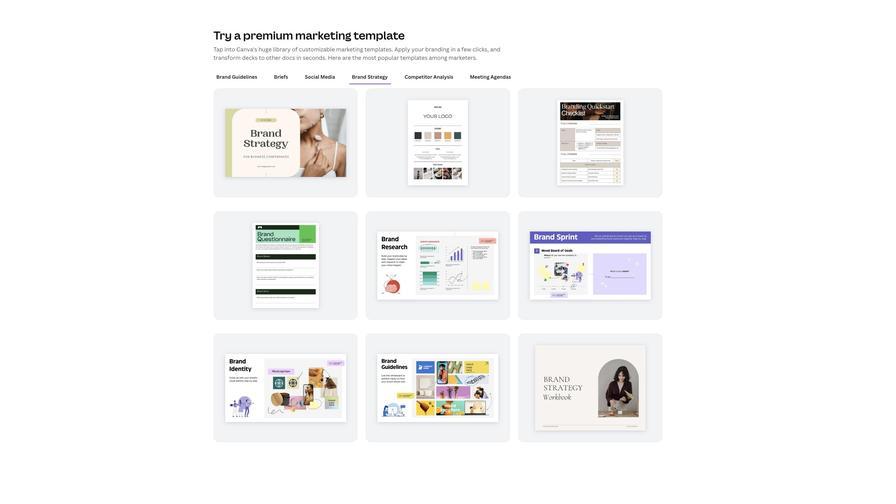 Task type: locate. For each thing, give the bounding box(es) containing it.
template
[[354, 28, 405, 43]]

brand
[[216, 73, 231, 80], [352, 73, 367, 80]]

0 vertical spatial marketing
[[295, 28, 351, 43]]

0 vertical spatial a
[[234, 28, 241, 43]]

the
[[352, 54, 361, 61]]

2 brand from the left
[[352, 73, 367, 80]]

marketers.
[[449, 54, 477, 61]]

0 horizontal spatial brand
[[216, 73, 231, 80]]

of
[[292, 45, 298, 53]]

1 horizontal spatial in
[[451, 45, 456, 53]]

most
[[363, 54, 377, 61]]

meeting
[[470, 73, 490, 80]]

competitor
[[405, 73, 432, 80]]

docs
[[282, 54, 295, 61]]

templates.
[[365, 45, 393, 53]]

brand guidelines
[[216, 73, 257, 80]]

a left few
[[457, 45, 460, 53]]

guidelines
[[232, 73, 257, 80]]

marketing up customizable
[[295, 28, 351, 43]]

seconds.
[[303, 54, 327, 61]]

meeting agendas
[[470, 73, 511, 80]]

marketing
[[295, 28, 351, 43], [336, 45, 363, 53]]

in
[[451, 45, 456, 53], [297, 54, 302, 61]]

marketing up are
[[336, 45, 363, 53]]

brand inside brand guidelines button
[[216, 73, 231, 80]]

brand research planning whiteboard in red grey modern professional style image
[[378, 231, 499, 299]]

green organic shapes brand strategy presentation image
[[225, 109, 346, 177]]

media
[[321, 73, 335, 80]]

meeting agendas button
[[467, 70, 514, 84]]

briefs button
[[271, 70, 291, 84]]

clicks,
[[473, 45, 489, 53]]

here
[[328, 54, 341, 61]]

1 vertical spatial in
[[297, 54, 302, 61]]

agendas
[[491, 73, 511, 80]]

briefs
[[274, 73, 288, 80]]

brand left strategy in the left of the page
[[352, 73, 367, 80]]

0 horizontal spatial in
[[297, 54, 302, 61]]

1 horizontal spatial brand
[[352, 73, 367, 80]]

your
[[412, 45, 424, 53]]

1 vertical spatial a
[[457, 45, 460, 53]]

popular
[[378, 54, 399, 61]]

brand inside 'brand strategy' button
[[352, 73, 367, 80]]

and
[[490, 45, 501, 53]]

in down of
[[297, 54, 302, 61]]

1 horizontal spatial a
[[457, 45, 460, 53]]

social media button
[[302, 70, 338, 84]]

brand down transform
[[216, 73, 231, 80]]

strategy
[[368, 73, 388, 80]]

brand questionnaire professional doc in dark green black and white bold modern style image
[[253, 223, 319, 308]]

brand guidelines button
[[214, 70, 260, 84]]

0 vertical spatial in
[[451, 45, 456, 53]]

tap
[[214, 45, 223, 53]]

premium
[[243, 28, 293, 43]]

a right try
[[234, 28, 241, 43]]

1 brand from the left
[[216, 73, 231, 80]]

in up marketers.
[[451, 45, 456, 53]]

a
[[234, 28, 241, 43], [457, 45, 460, 53]]



Task type: vqa. For each thing, say whether or not it's contained in the screenshot.
Print products LINK
no



Task type: describe. For each thing, give the bounding box(es) containing it.
few
[[462, 45, 471, 53]]

templates
[[400, 54, 428, 61]]

huge
[[259, 45, 272, 53]]

brand guidelines and brand kit team whiteboard in blue grey modern professional style image
[[378, 354, 499, 422]]

are
[[342, 54, 351, 61]]

try a premium marketing template tap into canva's huge library of customizable marketing templates. apply your branding in a few clicks, and transform decks to other docs in seconds. here are the most popular templates among marketers.
[[214, 28, 501, 61]]

branding quickstart checklist professional doc in dark brown black and white beige photocentric style image
[[558, 100, 624, 186]]

branding
[[425, 45, 450, 53]]

into
[[225, 45, 235, 53]]

competitor analysis button
[[402, 70, 456, 84]]

social
[[305, 73, 319, 80]]

canva's
[[237, 45, 257, 53]]

customizable
[[299, 45, 335, 53]]

branding board mood board template image
[[408, 100, 468, 186]]

try
[[214, 28, 232, 43]]

other
[[266, 54, 281, 61]]

brand strategy button
[[349, 70, 391, 84]]

competitor analysis
[[405, 73, 453, 80]]

0 horizontal spatial a
[[234, 28, 241, 43]]

among
[[429, 54, 447, 61]]

transform
[[214, 54, 241, 61]]

library
[[273, 45, 291, 53]]

1 vertical spatial marketing
[[336, 45, 363, 53]]

brand for brand guidelines
[[216, 73, 231, 80]]

analysis
[[434, 73, 453, 80]]

brand strategy
[[352, 73, 388, 80]]

apply
[[395, 45, 410, 53]]

decks
[[242, 54, 258, 61]]

brand for brand strategy
[[352, 73, 367, 80]]

brand sprint planning whiteboard in purple grey modern professional style image
[[530, 231, 651, 299]]

brand strategy workbook image
[[535, 345, 646, 431]]

brand identity brainstorm whiteboard in purple grey modern professional style image
[[225, 354, 346, 422]]

to
[[259, 54, 265, 61]]

social media
[[305, 73, 335, 80]]



